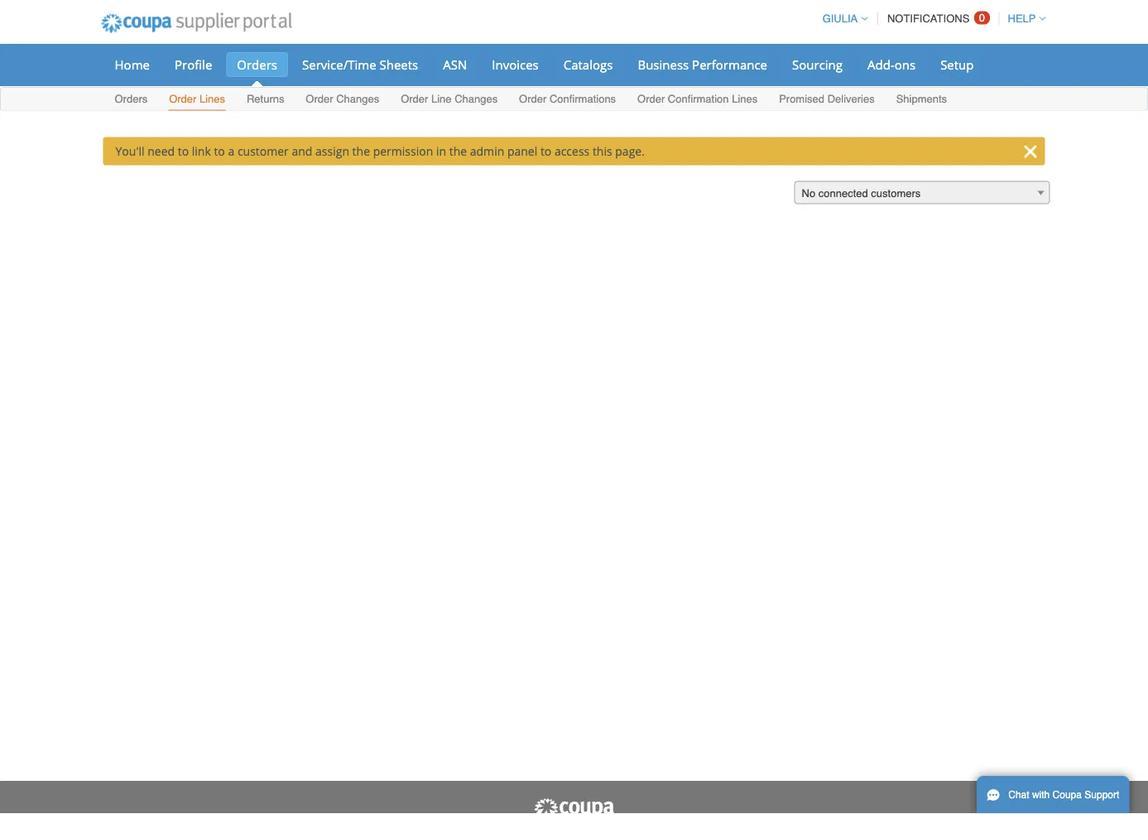 Task type: describe. For each thing, give the bounding box(es) containing it.
deliveries
[[828, 93, 875, 105]]

2 the from the left
[[450, 143, 467, 159]]

a
[[228, 143, 235, 159]]

1 vertical spatial orders
[[115, 93, 148, 105]]

order lines
[[169, 93, 225, 105]]

giulia
[[823, 12, 858, 25]]

shipments
[[897, 93, 948, 105]]

promised deliveries link
[[779, 89, 876, 111]]

help
[[1009, 12, 1037, 25]]

1 changes from the left
[[336, 93, 380, 105]]

admin
[[470, 143, 505, 159]]

panel
[[508, 143, 538, 159]]

service/time
[[302, 56, 377, 73]]

order for order line changes
[[401, 93, 429, 105]]

ons
[[895, 56, 916, 73]]

service/time sheets
[[302, 56, 419, 73]]

business performance link
[[627, 52, 779, 77]]

1 horizontal spatial orders
[[237, 56, 278, 73]]

this
[[593, 143, 613, 159]]

need
[[148, 143, 175, 159]]

order line changes link
[[400, 89, 499, 111]]

order for order confirmation lines
[[638, 93, 665, 105]]

profile link
[[164, 52, 223, 77]]

order for order confirmations
[[519, 93, 547, 105]]

coupa
[[1053, 789, 1083, 801]]

add-ons
[[868, 56, 916, 73]]

business
[[638, 56, 689, 73]]

chat
[[1009, 789, 1030, 801]]

order line changes
[[401, 93, 498, 105]]

add-ons link
[[857, 52, 927, 77]]

1 the from the left
[[353, 143, 370, 159]]

asn
[[443, 56, 467, 73]]

lines inside order lines link
[[200, 93, 225, 105]]

promised
[[780, 93, 825, 105]]

invoices
[[492, 56, 539, 73]]

with
[[1033, 789, 1051, 801]]

0 horizontal spatial coupa supplier portal image
[[90, 2, 303, 44]]

lines inside order confirmation lines link
[[732, 93, 758, 105]]

promised deliveries
[[780, 93, 875, 105]]

2 changes from the left
[[455, 93, 498, 105]]

link
[[192, 143, 211, 159]]

setup link
[[930, 52, 985, 77]]

No connected customers field
[[795, 181, 1051, 205]]

customers
[[872, 187, 921, 200]]

no
[[802, 187, 816, 200]]

chat with coupa support button
[[978, 776, 1130, 814]]

returns link
[[246, 89, 285, 111]]

navigation containing notifications 0
[[816, 2, 1047, 35]]



Task type: vqa. For each thing, say whether or not it's contained in the screenshot.
20th EMAIL from the top
no



Task type: locate. For each thing, give the bounding box(es) containing it.
1 horizontal spatial changes
[[455, 93, 498, 105]]

1 to from the left
[[178, 143, 189, 159]]

0 horizontal spatial changes
[[336, 93, 380, 105]]

order confirmation lines link
[[637, 89, 759, 111]]

order for order lines
[[169, 93, 197, 105]]

2 horizontal spatial to
[[541, 143, 552, 159]]

order down business
[[638, 93, 665, 105]]

5 order from the left
[[638, 93, 665, 105]]

service/time sheets link
[[292, 52, 429, 77]]

0 vertical spatial coupa supplier portal image
[[90, 2, 303, 44]]

assign
[[316, 143, 350, 159]]

you'll
[[116, 143, 145, 159]]

to right panel
[[541, 143, 552, 159]]

1 order from the left
[[169, 93, 197, 105]]

support
[[1085, 789, 1120, 801]]

order inside "link"
[[519, 93, 547, 105]]

confirmation
[[668, 93, 729, 105]]

lines down the performance
[[732, 93, 758, 105]]

0 vertical spatial orders link
[[226, 52, 288, 77]]

1 horizontal spatial to
[[214, 143, 225, 159]]

order left line
[[401, 93, 429, 105]]

the right in
[[450, 143, 467, 159]]

changes down service/time sheets link
[[336, 93, 380, 105]]

1 vertical spatial coupa supplier portal image
[[533, 798, 616, 814]]

2 lines from the left
[[732, 93, 758, 105]]

no connected customers
[[802, 187, 921, 200]]

2 order from the left
[[306, 93, 334, 105]]

order down invoices link
[[519, 93, 547, 105]]

notifications 0
[[888, 12, 986, 25]]

0 horizontal spatial the
[[353, 143, 370, 159]]

order confirmations
[[519, 93, 616, 105]]

changes
[[336, 93, 380, 105], [455, 93, 498, 105]]

orders link up "returns"
[[226, 52, 288, 77]]

orders up "returns"
[[237, 56, 278, 73]]

help link
[[1001, 12, 1047, 25]]

the
[[353, 143, 370, 159], [450, 143, 467, 159]]

giulia link
[[816, 12, 868, 25]]

orders link down home link
[[114, 89, 148, 111]]

sourcing
[[793, 56, 843, 73]]

orders
[[237, 56, 278, 73], [115, 93, 148, 105]]

1 horizontal spatial lines
[[732, 93, 758, 105]]

1 lines from the left
[[200, 93, 225, 105]]

returns
[[247, 93, 285, 105]]

order confirmations link
[[519, 89, 617, 111]]

catalogs
[[564, 56, 613, 73]]

0
[[980, 12, 986, 24]]

notifications
[[888, 12, 970, 25]]

the right assign
[[353, 143, 370, 159]]

permission
[[373, 143, 434, 159]]

order confirmation lines
[[638, 93, 758, 105]]

0 vertical spatial orders
[[237, 56, 278, 73]]

4 order from the left
[[519, 93, 547, 105]]

access
[[555, 143, 590, 159]]

order lines link
[[168, 89, 226, 111]]

sheets
[[380, 56, 419, 73]]

shipments link
[[896, 89, 949, 111]]

3 order from the left
[[401, 93, 429, 105]]

2 to from the left
[[214, 143, 225, 159]]

1 horizontal spatial orders link
[[226, 52, 288, 77]]

and
[[292, 143, 313, 159]]

in
[[437, 143, 447, 159]]

1 horizontal spatial the
[[450, 143, 467, 159]]

you'll need to link to a customer and assign the permission in the admin panel to access this page.
[[116, 143, 645, 159]]

0 horizontal spatial orders
[[115, 93, 148, 105]]

order down profile link
[[169, 93, 197, 105]]

No connected customers text field
[[796, 182, 1050, 205]]

0 horizontal spatial lines
[[200, 93, 225, 105]]

lines down profile link
[[200, 93, 225, 105]]

3 to from the left
[[541, 143, 552, 159]]

catalogs link
[[553, 52, 624, 77]]

business performance
[[638, 56, 768, 73]]

invoices link
[[482, 52, 550, 77]]

1 vertical spatial orders link
[[114, 89, 148, 111]]

order down service/time on the left of the page
[[306, 93, 334, 105]]

lines
[[200, 93, 225, 105], [732, 93, 758, 105]]

home
[[115, 56, 150, 73]]

setup
[[941, 56, 975, 73]]

to
[[178, 143, 189, 159], [214, 143, 225, 159], [541, 143, 552, 159]]

0 horizontal spatial to
[[178, 143, 189, 159]]

orders down home link
[[115, 93, 148, 105]]

sourcing link
[[782, 52, 854, 77]]

orders link
[[226, 52, 288, 77], [114, 89, 148, 111]]

customer
[[238, 143, 289, 159]]

0 horizontal spatial orders link
[[114, 89, 148, 111]]

asn link
[[433, 52, 478, 77]]

navigation
[[816, 2, 1047, 35]]

confirmations
[[550, 93, 616, 105]]

add-
[[868, 56, 895, 73]]

1 horizontal spatial coupa supplier portal image
[[533, 798, 616, 814]]

order for order changes
[[306, 93, 334, 105]]

profile
[[175, 56, 212, 73]]

order changes
[[306, 93, 380, 105]]

to left the "a"
[[214, 143, 225, 159]]

order
[[169, 93, 197, 105], [306, 93, 334, 105], [401, 93, 429, 105], [519, 93, 547, 105], [638, 93, 665, 105]]

connected
[[819, 187, 869, 200]]

page.
[[616, 143, 645, 159]]

order changes link
[[305, 89, 380, 111]]

home link
[[104, 52, 161, 77]]

coupa supplier portal image
[[90, 2, 303, 44], [533, 798, 616, 814]]

line
[[432, 93, 452, 105]]

changes right line
[[455, 93, 498, 105]]

to left link
[[178, 143, 189, 159]]

chat with coupa support
[[1009, 789, 1120, 801]]

performance
[[693, 56, 768, 73]]



